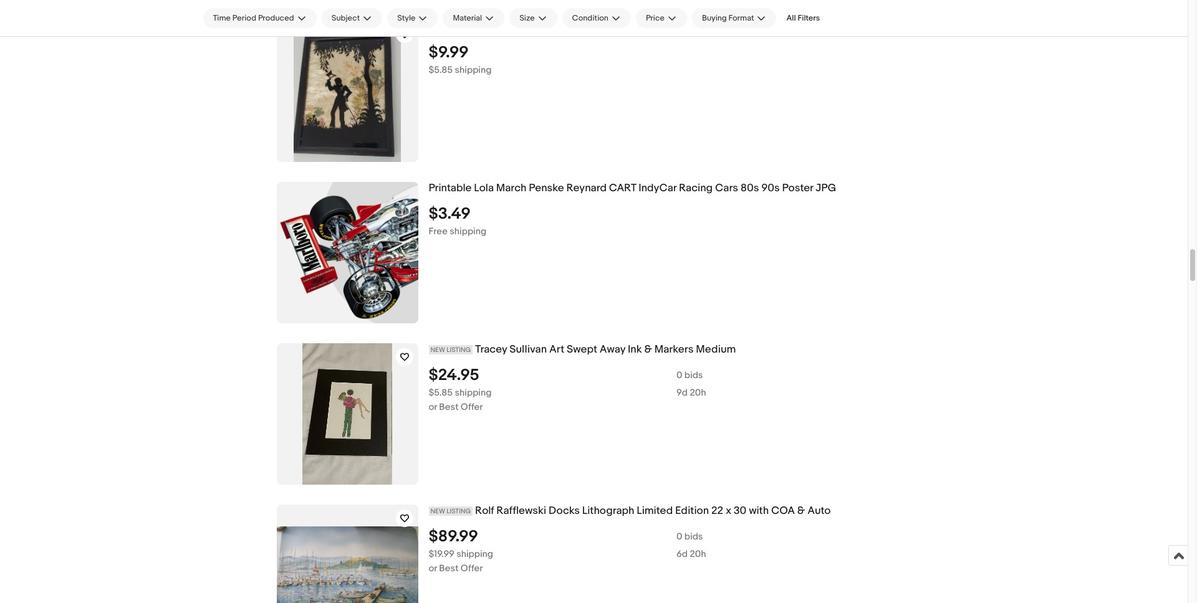 Task type: vqa. For each thing, say whether or not it's contained in the screenshot.
'S9' inside the Samsung Galaxy Tab S9 FE, 10.9", 128GB, Grey w/ S Pen (Wi-Fi)
no



Task type: describe. For each thing, give the bounding box(es) containing it.
bids for $24.95
[[685, 370, 703, 381]]

jpg
[[816, 182, 836, 195]]

$9.99
[[429, 43, 469, 62]]

$3.49
[[429, 204, 471, 224]]

0 for $89.99
[[677, 531, 683, 543]]

rafflewski
[[497, 505, 546, 518]]

new for $24.95
[[431, 346, 445, 354]]

filters
[[798, 13, 820, 23]]

20h for $89.99
[[690, 549, 706, 560]]

time period produced
[[213, 13, 294, 23]]

listing for $89.99
[[447, 508, 471, 516]]

all filters
[[787, 13, 820, 23]]

90s
[[762, 182, 780, 195]]

price
[[646, 13, 665, 23]]

coa
[[771, 505, 795, 518]]

bids for $89.99
[[685, 531, 703, 543]]

new listing rolf rafflewski docks lithograph  limited edition 22 x 30 with coa & auto
[[431, 505, 831, 518]]

buying
[[702, 13, 727, 23]]

markers
[[655, 344, 694, 356]]

offer for $24.95
[[461, 401, 483, 413]]

listing for $9.99
[[447, 23, 471, 31]]

art
[[549, 344, 564, 356]]

20h for $24.95
[[690, 387, 706, 399]]

printable
[[429, 182, 472, 195]]

printable lola march penske reynard cart indycar racing cars 80s 90s poster jpg image
[[277, 182, 418, 324]]

shipping inside $9.99 $5.85 shipping
[[455, 64, 492, 76]]

lithograph
[[582, 505, 634, 518]]

$5.85 inside 0 bids $5.85 shipping
[[429, 387, 453, 399]]

1 vertical spatial &
[[797, 505, 805, 518]]

0 for $24.95
[[677, 370, 683, 381]]

new listing tracey sullivan art swept away ink & markers medium
[[431, 344, 736, 356]]

on
[[694, 21, 706, 33]]

condition button
[[562, 8, 631, 28]]

buying format button
[[692, 8, 777, 28]]

material button
[[443, 8, 505, 28]]

reynard
[[567, 182, 607, 195]]

lola
[[474, 182, 494, 195]]

$5.85 inside $9.99 $5.85 shipping
[[429, 64, 453, 76]]

condition
[[572, 13, 609, 23]]

listing for $24.95
[[447, 346, 471, 354]]

new for $9.99
[[431, 23, 445, 31]]

cart
[[609, 182, 636, 195]]

$19.99
[[429, 549, 454, 560]]

0 bids $5.85 shipping
[[429, 370, 703, 399]]

0 horizontal spatial &
[[644, 344, 652, 356]]

docks
[[549, 505, 580, 518]]

produced
[[258, 13, 294, 23]]

indycar
[[639, 182, 677, 195]]

free
[[429, 226, 448, 237]]

swept
[[567, 344, 597, 356]]

hat
[[795, 21, 812, 33]]

mary
[[515, 21, 539, 33]]

offer for $89.99
[[461, 563, 483, 575]]

mohair
[[814, 21, 848, 33]]

rolf
[[475, 505, 494, 518]]

time
[[213, 13, 231, 23]]

shipping inside $3.49 free shipping
[[450, 226, 486, 237]]

all
[[787, 13, 796, 23]]

top
[[775, 21, 793, 33]]

limited
[[637, 505, 673, 518]]

or for $24.95
[[429, 401, 437, 413]]

printable lola march penske reynard cart indycar racing cars 80s 90s poster jpg
[[429, 182, 836, 195]]

man
[[737, 21, 757, 33]]

$24.95
[[429, 366, 479, 385]]

style button
[[387, 8, 438, 28]]

glass
[[709, 21, 734, 33]]

poster
[[782, 182, 813, 195]]

racing
[[679, 182, 713, 195]]

with
[[749, 505, 769, 518]]

rolf rafflewski docks lithograph  limited edition 22 x 30 with coa & auto image
[[277, 527, 418, 604]]

medium
[[696, 344, 736, 356]]

size
[[520, 13, 535, 23]]

buying format
[[702, 13, 754, 23]]

subject button
[[322, 8, 382, 28]]



Task type: locate. For each thing, give the bounding box(es) containing it.
penske
[[529, 182, 564, 195]]

20h right 6d
[[690, 549, 706, 560]]

1 0 from the top
[[677, 370, 683, 381]]

ink
[[628, 344, 642, 356]]

2 listing from the top
[[447, 346, 471, 354]]

1 new from the top
[[431, 23, 445, 31]]

sullivan
[[510, 344, 547, 356]]

period
[[232, 13, 256, 23]]

& left auto
[[797, 505, 805, 518]]

or down $19.99
[[429, 563, 437, 575]]

9d
[[677, 387, 688, 399]]

2 new from the top
[[431, 346, 445, 354]]

9d 20h or best offer
[[429, 387, 706, 413]]

bids up 6d
[[685, 531, 703, 543]]

new
[[431, 23, 445, 31], [431, 346, 445, 354], [431, 508, 445, 516]]

1 or from the top
[[429, 401, 437, 413]]

price button
[[636, 8, 687, 28]]

listing inside new listing vintage mary fisher silhouette reverse paint on glass man w/ top hat mohair
[[447, 23, 471, 31]]

$5.85 down $24.95
[[429, 387, 453, 399]]

best for $89.99
[[439, 563, 459, 575]]

2 0 from the top
[[677, 531, 683, 543]]

shipping inside 0 bids $19.99 shipping
[[457, 549, 493, 560]]

2 vertical spatial new
[[431, 508, 445, 516]]

0 bids $19.99 shipping
[[429, 531, 703, 560]]

style
[[397, 13, 416, 23]]

shipping
[[455, 64, 492, 76], [450, 226, 486, 237], [455, 387, 492, 399], [457, 549, 493, 560]]

new up $89.99
[[431, 508, 445, 516]]

1 $5.85 from the top
[[429, 64, 453, 76]]

6d
[[677, 549, 688, 560]]

or inside 9d 20h or best offer
[[429, 401, 437, 413]]

best down $19.99
[[439, 563, 459, 575]]

march
[[496, 182, 527, 195]]

shipping down $9.99
[[455, 64, 492, 76]]

paint
[[667, 21, 692, 33]]

1 offer from the top
[[461, 401, 483, 413]]

listing up $24.95
[[447, 346, 471, 354]]

2 $5.85 from the top
[[429, 387, 453, 399]]

shipping down $24.95
[[455, 387, 492, 399]]

best for $24.95
[[439, 401, 459, 413]]

1 20h from the top
[[690, 387, 706, 399]]

new inside new listing tracey sullivan art swept away ink & markers medium
[[431, 346, 445, 354]]

fisher
[[542, 21, 571, 33]]

tracey sullivan art swept away ink & markers medium image
[[302, 344, 392, 485]]

1 vertical spatial listing
[[447, 346, 471, 354]]

1 best from the top
[[439, 401, 459, 413]]

0
[[677, 370, 683, 381], [677, 531, 683, 543]]

new listing vintage mary fisher silhouette reverse paint on glass man w/ top hat mohair
[[431, 21, 848, 33]]

shipping inside 0 bids $5.85 shipping
[[455, 387, 492, 399]]

1 vertical spatial or
[[429, 563, 437, 575]]

2 bids from the top
[[685, 531, 703, 543]]

0 vertical spatial or
[[429, 401, 437, 413]]

material
[[453, 13, 482, 23]]

2 20h from the top
[[690, 549, 706, 560]]

2 or from the top
[[429, 563, 437, 575]]

6d 20h or best offer
[[429, 549, 706, 575]]

silhouette
[[573, 21, 623, 33]]

2 best from the top
[[439, 563, 459, 575]]

0 vertical spatial listing
[[447, 23, 471, 31]]

listing left the rolf
[[447, 508, 471, 516]]

0 inside 0 bids $5.85 shipping
[[677, 370, 683, 381]]

22
[[711, 505, 723, 518]]

1 vertical spatial $5.85
[[429, 387, 453, 399]]

$5.85
[[429, 64, 453, 76], [429, 387, 453, 399]]

bids inside 0 bids $5.85 shipping
[[685, 370, 703, 381]]

listing inside new listing rolf rafflewski docks lithograph  limited edition 22 x 30 with coa & auto
[[447, 508, 471, 516]]

$9.99 $5.85 shipping
[[429, 43, 492, 76]]

0 inside 0 bids $19.99 shipping
[[677, 531, 683, 543]]

listing up $9.99
[[447, 23, 471, 31]]

20h inside 9d 20h or best offer
[[690, 387, 706, 399]]

0 up 6d
[[677, 531, 683, 543]]

bids inside 0 bids $19.99 shipping
[[685, 531, 703, 543]]

or for $89.99
[[429, 563, 437, 575]]

reverse
[[625, 21, 665, 33]]

all filters button
[[782, 8, 825, 28]]

new inside new listing rolf rafflewski docks lithograph  limited edition 22 x 30 with coa & auto
[[431, 508, 445, 516]]

offer down $89.99
[[461, 563, 483, 575]]

1 vertical spatial bids
[[685, 531, 703, 543]]

best
[[439, 401, 459, 413], [439, 563, 459, 575]]

new up $9.99
[[431, 23, 445, 31]]

best inside 6d 20h or best offer
[[439, 563, 459, 575]]

or inside 6d 20h or best offer
[[429, 563, 437, 575]]

0 vertical spatial offer
[[461, 401, 483, 413]]

1 vertical spatial offer
[[461, 563, 483, 575]]

listing
[[447, 23, 471, 31], [447, 346, 471, 354], [447, 508, 471, 516]]

1 bids from the top
[[685, 370, 703, 381]]

away
[[600, 344, 625, 356]]

subject
[[332, 13, 360, 23]]

1 vertical spatial new
[[431, 346, 445, 354]]

0 vertical spatial 0
[[677, 370, 683, 381]]

0 vertical spatial $5.85
[[429, 64, 453, 76]]

30
[[734, 505, 747, 518]]

1 horizontal spatial &
[[797, 505, 805, 518]]

bids up the 9d on the bottom of the page
[[685, 370, 703, 381]]

vintage
[[475, 21, 513, 33]]

2 offer from the top
[[461, 563, 483, 575]]

$89.99
[[429, 527, 478, 547]]

& right ink
[[644, 344, 652, 356]]

$5.85 down $9.99
[[429, 64, 453, 76]]

best down $24.95
[[439, 401, 459, 413]]

offer down $24.95
[[461, 401, 483, 413]]

1 vertical spatial 0
[[677, 531, 683, 543]]

0 vertical spatial new
[[431, 23, 445, 31]]

1 vertical spatial best
[[439, 563, 459, 575]]

0 vertical spatial &
[[644, 344, 652, 356]]

1 listing from the top
[[447, 23, 471, 31]]

w/
[[760, 21, 773, 33]]

edition
[[675, 505, 709, 518]]

listing inside new listing tracey sullivan art swept away ink & markers medium
[[447, 346, 471, 354]]

0 vertical spatial best
[[439, 401, 459, 413]]

3 new from the top
[[431, 508, 445, 516]]

shipping down $89.99
[[457, 549, 493, 560]]

time period produced button
[[203, 8, 317, 28]]

1 vertical spatial 20h
[[690, 549, 706, 560]]

80s
[[741, 182, 759, 195]]

20h
[[690, 387, 706, 399], [690, 549, 706, 560]]

3 listing from the top
[[447, 508, 471, 516]]

0 up the 9d on the bottom of the page
[[677, 370, 683, 381]]

format
[[729, 13, 754, 23]]

20h right the 9d on the bottom of the page
[[690, 387, 706, 399]]

new inside new listing vintage mary fisher silhouette reverse paint on glass man w/ top hat mohair
[[431, 23, 445, 31]]

&
[[644, 344, 652, 356], [797, 505, 805, 518]]

2 vertical spatial listing
[[447, 508, 471, 516]]

0 vertical spatial 20h
[[690, 387, 706, 399]]

new up $24.95
[[431, 346, 445, 354]]

best inside 9d 20h or best offer
[[439, 401, 459, 413]]

offer
[[461, 401, 483, 413], [461, 563, 483, 575]]

$3.49 free shipping
[[429, 204, 486, 237]]

x
[[726, 505, 731, 518]]

size button
[[510, 8, 557, 28]]

new for $89.99
[[431, 508, 445, 516]]

shipping down $3.49
[[450, 226, 486, 237]]

bids
[[685, 370, 703, 381], [685, 531, 703, 543]]

printable lola march penske reynard cart indycar racing cars 80s 90s poster jpg link
[[429, 182, 1049, 195]]

tracey
[[475, 344, 507, 356]]

or
[[429, 401, 437, 413], [429, 563, 437, 575]]

cars
[[715, 182, 738, 195]]

offer inside 9d 20h or best offer
[[461, 401, 483, 413]]

or down $24.95
[[429, 401, 437, 413]]

20h inside 6d 20h or best offer
[[690, 549, 706, 560]]

auto
[[808, 505, 831, 518]]

offer inside 6d 20h or best offer
[[461, 563, 483, 575]]

vintage mary fisher silhouette reverse paint on glass man w/ top hat mohair image
[[294, 21, 401, 162]]

0 vertical spatial bids
[[685, 370, 703, 381]]



